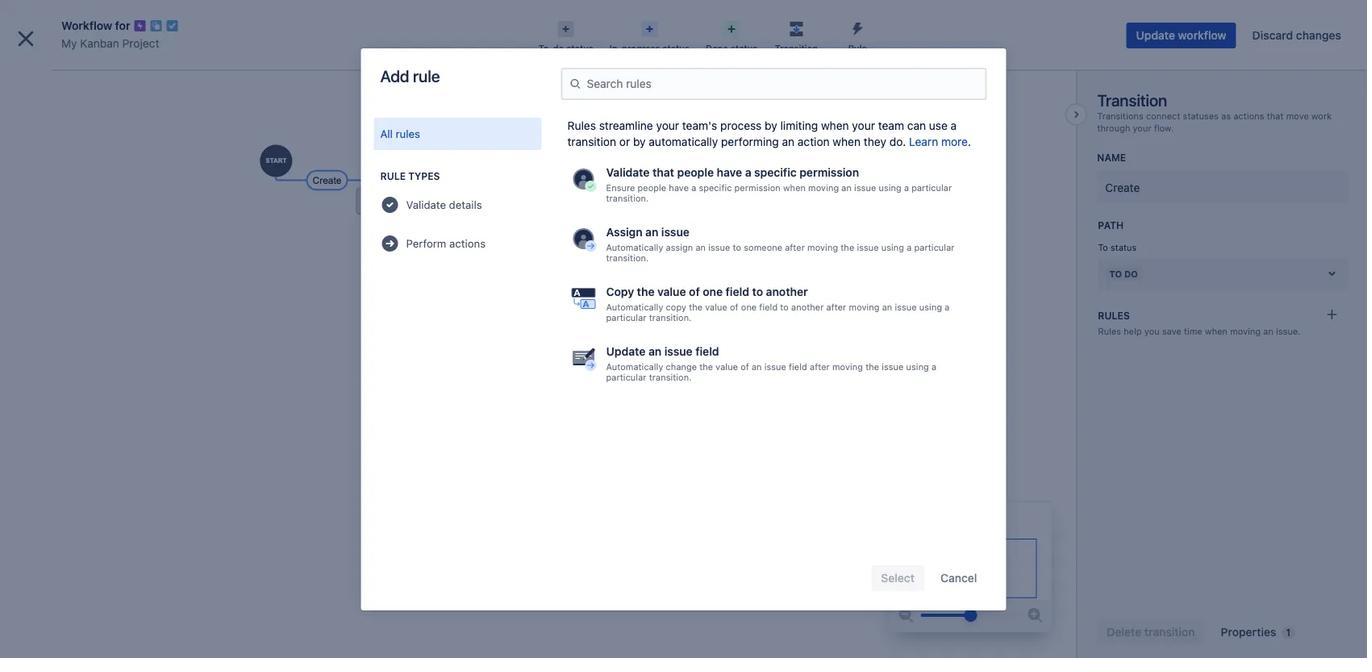 Task type: vqa. For each thing, say whether or not it's contained in the screenshot.
KAN-7 link
no



Task type: locate. For each thing, give the bounding box(es) containing it.
my kanban project
[[61, 37, 159, 50]]

transition
[[567, 135, 616, 148]]

another up the update an issue field automatically change the value of an issue field after moving the issue using a particular transition.
[[791, 302, 824, 312]]

rule
[[413, 66, 440, 85]]

0 horizontal spatial rule
[[380, 170, 406, 181]]

validate down types
[[406, 198, 446, 211]]

status
[[567, 43, 593, 54], [663, 43, 690, 54], [731, 43, 758, 54], [1111, 242, 1137, 253]]

1 vertical spatial rule
[[380, 170, 406, 181]]

1 horizontal spatial permission
[[800, 166, 859, 179]]

1 vertical spatial rules
[[1098, 310, 1130, 321]]

of right change
[[741, 361, 749, 372]]

1 automatically from the top
[[606, 242, 663, 252]]

to for to do
[[1109, 269, 1122, 279]]

field up change
[[695, 345, 719, 358]]

a inside copy the value of one field to another automatically copy the value of one field to another after moving an issue using a particular transition.
[[945, 302, 950, 312]]

when down action
[[783, 182, 806, 193]]

actions inside 'transition transitions connect statuses as actions that move work through your flow.'
[[1234, 110, 1264, 121]]

have down performing
[[717, 166, 742, 179]]

to-do status button
[[530, 16, 602, 55]]

validate inside validate that people have a specific permission ensure people have a specific permission when moving an issue using a particular transition.
[[606, 166, 650, 179]]

1 vertical spatial another
[[791, 302, 824, 312]]

moving inside validate that people have a specific permission ensure people have a specific permission when moving an issue using a particular transition.
[[808, 182, 839, 193]]

rules streamline your team's process by limiting when your team can use a transition or by automatically performing an action when they do.
[[567, 119, 957, 148]]

transition. up assign
[[606, 193, 649, 203]]

to
[[1098, 242, 1108, 253], [1109, 269, 1122, 279]]

validate
[[606, 166, 650, 179], [406, 198, 446, 211]]

0 horizontal spatial permission
[[734, 182, 781, 193]]

create
[[1105, 181, 1140, 194]]

2 vertical spatial value
[[716, 361, 738, 372]]

status right progress
[[663, 43, 690, 54]]

update down the "copy"
[[606, 345, 646, 358]]

perform actions
[[406, 237, 486, 250]]

0 vertical spatial that
[[1267, 110, 1284, 121]]

when inside transition dialog
[[1205, 326, 1228, 336]]

0 vertical spatial after
[[785, 242, 805, 252]]

2 vertical spatial automatically
[[606, 361, 663, 372]]

update for update workflow
[[1136, 29, 1175, 42]]

rules up 'transition'
[[567, 119, 596, 132]]

2 horizontal spatial of
[[741, 361, 749, 372]]

your
[[656, 119, 679, 132], [852, 119, 875, 132], [1133, 123, 1152, 134]]

someone
[[744, 242, 782, 252]]

1 vertical spatial update
[[606, 345, 646, 358]]

update inside the update an issue field automatically change the value of an issue field after moving the issue using a particular transition.
[[606, 345, 646, 358]]

that left move on the top of the page
[[1267, 110, 1284, 121]]

automatically inside copy the value of one field to another automatically copy the value of one field to another after moving an issue using a particular transition.
[[606, 302, 663, 312]]

your left flow.
[[1133, 123, 1152, 134]]

moving inside transition dialog
[[1230, 326, 1261, 336]]

that inside validate that people have a specific permission ensure people have a specific permission when moving an issue using a particular transition.
[[653, 166, 674, 179]]

particular inside the update an issue field automatically change the value of an issue field after moving the issue using a particular transition.
[[606, 372, 647, 382]]

automatically inside the assign an issue automatically assign an issue to someone after moving the issue using a particular transition.
[[606, 242, 663, 252]]

0 vertical spatial validate
[[606, 166, 650, 179]]

1 vertical spatial actions
[[449, 237, 486, 250]]

transition. down assign
[[606, 252, 649, 263]]

1 horizontal spatial actions
[[1234, 110, 1264, 121]]

automatically down the "copy"
[[606, 302, 663, 312]]

rules for streamline
[[567, 119, 596, 132]]

by right or
[[633, 135, 646, 148]]

to down someone at the top of the page
[[752, 285, 763, 298]]

automatically
[[606, 242, 663, 252], [606, 302, 663, 312], [606, 361, 663, 372]]

1 vertical spatial permission
[[734, 182, 781, 193]]

0 horizontal spatial actions
[[449, 237, 486, 250]]

1 horizontal spatial update
[[1136, 29, 1175, 42]]

jira software image
[[42, 13, 150, 32], [42, 13, 150, 32]]

that down automatically
[[653, 166, 674, 179]]

transition.
[[606, 193, 649, 203], [606, 252, 649, 263], [649, 312, 692, 323], [649, 372, 692, 382]]

after inside copy the value of one field to another automatically copy the value of one field to another after moving an issue using a particular transition.
[[826, 302, 846, 312]]

specific down automatically
[[699, 182, 732, 193]]

0 vertical spatial transition
[[775, 43, 818, 54]]

0 horizontal spatial of
[[689, 285, 700, 298]]

status right the "done" at the top of the page
[[731, 43, 758, 54]]

transition for transition
[[775, 43, 818, 54]]

3 automatically from the top
[[606, 361, 663, 372]]

0 vertical spatial of
[[689, 285, 700, 298]]

transition inside 'transition transitions connect statuses as actions that move work through your flow.'
[[1097, 90, 1167, 109]]

1 horizontal spatial to
[[752, 285, 763, 298]]

close workflow editor image
[[13, 26, 39, 52]]

0 horizontal spatial update
[[606, 345, 646, 358]]

1 vertical spatial one
[[741, 302, 757, 312]]

1 vertical spatial specific
[[699, 182, 732, 193]]

2 vertical spatial after
[[810, 361, 830, 372]]

an inside copy the value of one field to another automatically copy the value of one field to another after moving an issue using a particular transition.
[[882, 302, 892, 312]]

rules help you save time when moving an issue.
[[1098, 326, 1301, 336]]

rule left types
[[380, 170, 406, 181]]

workflow
[[1178, 29, 1227, 42]]

0 vertical spatial update
[[1136, 29, 1175, 42]]

rules up the help
[[1098, 310, 1130, 321]]

0 horizontal spatial by
[[633, 135, 646, 148]]

to down path
[[1098, 242, 1108, 253]]

an
[[782, 135, 795, 148], [841, 182, 852, 193], [645, 225, 658, 239], [696, 242, 706, 252], [882, 302, 892, 312], [1263, 326, 1274, 336], [648, 345, 662, 358], [752, 361, 762, 372]]

update left the workflow
[[1136, 29, 1175, 42]]

using inside validate that people have a specific permission ensure people have a specific permission when moving an issue using a particular transition.
[[879, 182, 902, 193]]

transition up transitions
[[1097, 90, 1167, 109]]

assign
[[606, 225, 643, 239]]

2 vertical spatial to
[[780, 302, 789, 312]]

0 vertical spatial have
[[717, 166, 742, 179]]

0 vertical spatial rules
[[567, 119, 596, 132]]

0 vertical spatial value
[[657, 285, 686, 298]]

another down the assign an issue automatically assign an issue to someone after moving the issue using a particular transition.
[[766, 285, 808, 298]]

when right time in the right of the page
[[1205, 326, 1228, 336]]

status right do
[[567, 43, 593, 54]]

using inside the assign an issue automatically assign an issue to someone after moving the issue using a particular transition.
[[881, 242, 904, 252]]

1 horizontal spatial rule
[[848, 43, 867, 54]]

transition. inside validate that people have a specific permission ensure people have a specific permission when moving an issue using a particular transition.
[[606, 193, 649, 203]]

validate inside button
[[406, 198, 446, 211]]

2 vertical spatial rules
[[1098, 326, 1121, 336]]

copy
[[606, 285, 634, 298]]

1 horizontal spatial transition
[[1097, 90, 1167, 109]]

1 vertical spatial transition
[[1097, 90, 1167, 109]]

permission down action
[[800, 166, 859, 179]]

people down automatically
[[677, 166, 714, 179]]

0 vertical spatial permission
[[800, 166, 859, 179]]

status inside in-progress status popup button
[[663, 43, 690, 54]]

1 vertical spatial to
[[752, 285, 763, 298]]

0 vertical spatial one
[[703, 285, 723, 298]]

transition inside popup button
[[775, 43, 818, 54]]

specific down performing
[[754, 166, 797, 179]]

workflow for
[[61, 19, 130, 32]]

of
[[689, 285, 700, 298], [730, 302, 739, 312], [741, 361, 749, 372]]

actions right as
[[1234, 110, 1264, 121]]

people right ensure
[[638, 182, 666, 193]]

after inside the update an issue field automatically change the value of an issue field after moving the issue using a particular transition.
[[810, 361, 830, 372]]

validate up ensure
[[606, 166, 650, 179]]

rules left the help
[[1098, 326, 1121, 336]]

discard
[[1252, 29, 1293, 42]]

another
[[766, 285, 808, 298], [791, 302, 824, 312]]

people
[[677, 166, 714, 179], [638, 182, 666, 193]]

0 vertical spatial specific
[[754, 166, 797, 179]]

1 vertical spatial by
[[633, 135, 646, 148]]

when
[[821, 119, 849, 132], [833, 135, 861, 148], [783, 182, 806, 193], [1205, 326, 1228, 336]]

0 horizontal spatial to
[[1098, 242, 1108, 253]]

discard changes button
[[1243, 23, 1351, 48]]

1 horizontal spatial specific
[[754, 166, 797, 179]]

1 vertical spatial automatically
[[606, 302, 663, 312]]

save
[[1162, 326, 1182, 336]]

1 horizontal spatial to
[[1109, 269, 1122, 279]]

rule right transition popup button on the top of page
[[848, 43, 867, 54]]

2 vertical spatial of
[[741, 361, 749, 372]]

0 vertical spatial automatically
[[606, 242, 663, 252]]

rule for rule
[[848, 43, 867, 54]]

my kanban project link
[[61, 34, 159, 53]]

value
[[657, 285, 686, 298], [705, 302, 727, 312], [716, 361, 738, 372]]

in-
[[610, 43, 622, 54]]

rule inside popup button
[[848, 43, 867, 54]]

for
[[115, 19, 130, 32]]

update
[[1136, 29, 1175, 42], [606, 345, 646, 358]]

0 vertical spatial by
[[765, 119, 777, 132]]

0 horizontal spatial validate
[[406, 198, 446, 211]]

1 vertical spatial people
[[638, 182, 666, 193]]

moving inside the update an issue field automatically change the value of an issue field after moving the issue using a particular transition.
[[832, 361, 863, 372]]

to left someone at the top of the page
[[733, 242, 741, 252]]

issue inside copy the value of one field to another automatically copy the value of one field to another after moving an issue using a particular transition.
[[895, 302, 917, 312]]

field
[[726, 285, 749, 298], [759, 302, 778, 312], [695, 345, 719, 358], [789, 361, 807, 372]]

1 vertical spatial that
[[653, 166, 674, 179]]

in-progress status button
[[602, 16, 698, 55]]

your inside 'transition transitions connect statuses as actions that move work through your flow.'
[[1133, 123, 1152, 134]]

transition transitions connect statuses as actions that move work through your flow.
[[1097, 90, 1332, 134]]

kanban
[[80, 37, 119, 50]]

1 horizontal spatial that
[[1267, 110, 1284, 121]]

learn more link
[[909, 135, 968, 148]]

1 vertical spatial of
[[730, 302, 739, 312]]

to left do
[[1109, 269, 1122, 279]]

0 vertical spatial actions
[[1234, 110, 1264, 121]]

you
[[1144, 326, 1160, 336]]

value up 'copy'
[[657, 285, 686, 298]]

have
[[717, 166, 742, 179], [669, 182, 689, 193]]

1 horizontal spatial your
[[852, 119, 875, 132]]

your up automatically
[[656, 119, 679, 132]]

rules inside rules streamline your team's process by limiting when your team can use a transition or by automatically performing an action when they do.
[[567, 119, 596, 132]]

moving
[[808, 182, 839, 193], [807, 242, 838, 252], [849, 302, 880, 312], [1230, 326, 1261, 336], [832, 361, 863, 372]]

automatically down assign
[[606, 242, 663, 252]]

have down automatically
[[669, 182, 689, 193]]

1 horizontal spatial validate
[[606, 166, 650, 179]]

types
[[408, 170, 440, 181]]

rule inside 'group'
[[380, 170, 406, 181]]

to
[[733, 242, 741, 252], [752, 285, 763, 298], [780, 302, 789, 312]]

permission down performing
[[734, 182, 781, 193]]

to-
[[538, 43, 553, 54]]

to status
[[1098, 242, 1137, 253]]

1 horizontal spatial have
[[717, 166, 742, 179]]

actions down details
[[449, 237, 486, 250]]

0 horizontal spatial specific
[[699, 182, 732, 193]]

of down assign
[[689, 285, 700, 298]]

by up performing
[[765, 119, 777, 132]]

validate that people have a specific permission ensure people have a specific permission when moving an issue using a particular transition.
[[606, 166, 952, 203]]

to-do status
[[538, 43, 593, 54]]

1 horizontal spatial of
[[730, 302, 739, 312]]

when left they at top
[[833, 135, 861, 148]]

update for update an issue field automatically change the value of an issue field after moving the issue using a particular transition.
[[606, 345, 646, 358]]

rules
[[567, 119, 596, 132], [1098, 310, 1130, 321], [1098, 326, 1121, 336]]

update inside button
[[1136, 29, 1175, 42]]

of right 'copy'
[[730, 302, 739, 312]]

transition. down 'copy'
[[649, 372, 692, 382]]

value right 'copy'
[[705, 302, 727, 312]]

status inside done status popup button
[[731, 43, 758, 54]]

particular
[[912, 182, 952, 193], [914, 242, 955, 252], [606, 312, 647, 323], [606, 372, 647, 382]]

a
[[951, 119, 957, 132], [745, 166, 751, 179], [691, 182, 696, 193], [904, 182, 909, 193], [907, 242, 912, 252], [945, 302, 950, 312], [932, 361, 937, 372]]

0 horizontal spatial one
[[703, 285, 723, 298]]

rule types
[[380, 170, 440, 181]]

your up they at top
[[852, 119, 875, 132]]

1 vertical spatial after
[[826, 302, 846, 312]]

2 horizontal spatial to
[[780, 302, 789, 312]]

group
[[6, 235, 187, 322], [6, 235, 187, 278], [6, 278, 187, 322]]

assign an issue automatically assign an issue to someone after moving the issue using a particular transition.
[[606, 225, 955, 263]]

0 vertical spatial to
[[733, 242, 741, 252]]

0 horizontal spatial transition
[[775, 43, 818, 54]]

transition. up change
[[649, 312, 692, 323]]

2 horizontal spatial your
[[1133, 123, 1152, 134]]

0 vertical spatial people
[[677, 166, 714, 179]]

1 vertical spatial validate
[[406, 198, 446, 211]]

value right change
[[716, 361, 738, 372]]

rule for rule types
[[380, 170, 406, 181]]

status inside to-do status popup button
[[567, 43, 593, 54]]

flow.
[[1154, 123, 1174, 134]]

validate for that
[[606, 166, 650, 179]]

2 automatically from the top
[[606, 302, 663, 312]]

1 vertical spatial to
[[1109, 269, 1122, 279]]

0 horizontal spatial that
[[653, 166, 674, 179]]

banner
[[0, 0, 1367, 45]]

0 horizontal spatial your
[[656, 119, 679, 132]]

to up the update an issue field automatically change the value of an issue field after moving the issue using a particular transition.
[[780, 302, 789, 312]]

Search field
[[1061, 9, 1222, 35]]

using
[[879, 182, 902, 193], [881, 242, 904, 252], [919, 302, 942, 312], [906, 361, 929, 372]]

0 horizontal spatial have
[[669, 182, 689, 193]]

automatically left change
[[606, 361, 663, 372]]

rule
[[848, 43, 867, 54], [380, 170, 406, 181]]

particular inside the assign an issue automatically assign an issue to someone after moving the issue using a particular transition.
[[914, 242, 955, 252]]

0 vertical spatial rule
[[848, 43, 867, 54]]

by
[[765, 119, 777, 132], [633, 135, 646, 148]]

a inside the update an issue field automatically change the value of an issue field after moving the issue using a particular transition.
[[932, 361, 937, 372]]

particular inside copy the value of one field to another automatically copy the value of one field to another after moving an issue using a particular transition.
[[606, 312, 647, 323]]

moving inside the assign an issue automatically assign an issue to someone after moving the issue using a particular transition.
[[807, 242, 838, 252]]

done status
[[706, 43, 758, 54]]

or
[[619, 135, 630, 148]]

0 horizontal spatial to
[[733, 242, 741, 252]]

a inside rules streamline your team's process by limiting when your team can use a transition or by automatically performing an action when they do.
[[951, 119, 957, 132]]

0 vertical spatial to
[[1098, 242, 1108, 253]]

transition up search rules text field
[[775, 43, 818, 54]]



Task type: describe. For each thing, give the bounding box(es) containing it.
when up action
[[821, 119, 849, 132]]

you're in the workflow viewfinder, use the arrow keys to move it element
[[890, 502, 1051, 599]]

0 horizontal spatial people
[[638, 182, 666, 193]]

0 vertical spatial another
[[766, 285, 808, 298]]

path
[[1098, 220, 1124, 231]]

assign
[[666, 242, 693, 252]]

1 vertical spatial have
[[669, 182, 689, 193]]

1 vertical spatial value
[[705, 302, 727, 312]]

using inside the update an issue field automatically change the value of an issue field after moving the issue using a particular transition.
[[906, 361, 929, 372]]

transitions
[[1097, 110, 1144, 121]]

validate for details
[[406, 198, 446, 211]]

can
[[907, 119, 926, 132]]

action
[[798, 135, 830, 148]]

time
[[1184, 326, 1202, 336]]

issue inside validate that people have a specific permission ensure people have a specific permission when moving an issue using a particular transition.
[[854, 182, 876, 193]]

actions inside button
[[449, 237, 486, 250]]

workflow
[[61, 19, 112, 32]]

rule button
[[827, 16, 888, 55]]

when inside validate that people have a specific permission ensure people have a specific permission when moving an issue using a particular transition.
[[783, 182, 806, 193]]

add
[[380, 66, 409, 85]]

as
[[1221, 110, 1231, 121]]

the inside the assign an issue automatically assign an issue to someone after moving the issue using a particular transition.
[[841, 242, 854, 252]]

transition button
[[766, 16, 827, 55]]

field up the update an issue field automatically change the value of an issue field after moving the issue using a particular transition.
[[759, 302, 778, 312]]

more
[[941, 135, 968, 148]]

1 horizontal spatial people
[[677, 166, 714, 179]]

project
[[122, 37, 159, 50]]

a inside the assign an issue automatically assign an issue to someone after moving the issue using a particular transition.
[[907, 242, 912, 252]]

ensure
[[606, 182, 635, 193]]

rules for help
[[1098, 326, 1121, 336]]

after inside the assign an issue automatically assign an issue to someone after moving the issue using a particular transition.
[[785, 242, 805, 252]]

rule types group
[[374, 156, 542, 266]]

my
[[61, 37, 77, 50]]

primary element
[[10, 0, 1061, 45]]

all rules
[[380, 127, 420, 140]]

connect
[[1146, 110, 1180, 121]]

help
[[1124, 326, 1142, 336]]

do
[[1124, 269, 1138, 279]]

all rules button
[[374, 118, 542, 150]]

add rule dialog
[[361, 48, 1006, 611]]

of inside the update an issue field automatically change the value of an issue field after moving the issue using a particular transition.
[[741, 361, 749, 372]]

through
[[1097, 123, 1130, 134]]

team
[[878, 119, 904, 132]]

particular inside validate that people have a specific permission ensure people have a specific permission when moving an issue using a particular transition.
[[912, 182, 952, 193]]

transition. inside the assign an issue automatically assign an issue to someone after moving the issue using a particular transition.
[[606, 252, 649, 263]]

an inside dialog
[[1263, 326, 1274, 336]]

changes
[[1296, 29, 1341, 42]]

add rule
[[380, 66, 440, 85]]

update workflow
[[1136, 29, 1227, 42]]

in-progress status
[[610, 43, 690, 54]]

name
[[1097, 152, 1126, 163]]

filter rules group
[[374, 118, 542, 266]]

progress
[[622, 43, 660, 54]]

statuses
[[1183, 110, 1219, 121]]

limiting
[[780, 119, 818, 132]]

Zoom level range field
[[921, 599, 1021, 632]]

update an issue field automatically change the value of an issue field after moving the issue using a particular transition.
[[606, 345, 937, 382]]

validate details button
[[374, 189, 542, 221]]

copy the value of one field to another automatically copy the value of one field to another after moving an issue using a particular transition.
[[606, 285, 950, 323]]

learn
[[909, 135, 938, 148]]

they
[[864, 135, 886, 148]]

to for to status
[[1098, 242, 1108, 253]]

update workflow button
[[1126, 23, 1236, 48]]

discard changes
[[1252, 29, 1341, 42]]

automatically inside the update an issue field automatically change the value of an issue field after moving the issue using a particular transition.
[[606, 361, 663, 372]]

open image
[[1322, 264, 1342, 283]]

validate details
[[406, 198, 482, 211]]

do
[[553, 43, 564, 54]]

field down someone at the top of the page
[[726, 285, 749, 298]]

all
[[380, 127, 393, 140]]

properties
[[1221, 625, 1276, 639]]

using inside copy the value of one field to another automatically copy the value of one field to another after moving an issue using a particular transition.
[[919, 302, 942, 312]]

status down path
[[1111, 242, 1137, 253]]

details
[[449, 198, 482, 211]]

moving inside copy the value of one field to another automatically copy the value of one field to another after moving an issue using a particular transition.
[[849, 302, 880, 312]]

1 horizontal spatial one
[[741, 302, 757, 312]]

add rule image
[[1325, 308, 1338, 321]]

rules
[[396, 127, 420, 140]]

done status button
[[698, 16, 766, 55]]

zoom in image
[[1025, 606, 1045, 625]]

perform actions button
[[374, 227, 542, 260]]

Search rules text field
[[582, 69, 979, 98]]

1 horizontal spatial by
[[765, 119, 777, 132]]

process
[[720, 119, 762, 132]]

team's
[[682, 119, 717, 132]]

transition dialog
[[0, 0, 1367, 658]]

transition. inside copy the value of one field to another automatically copy the value of one field to another after moving an issue using a particular transition.
[[649, 312, 692, 323]]

cancel
[[940, 571, 977, 585]]

copy
[[666, 302, 686, 312]]

streamline
[[599, 119, 653, 132]]

automatically
[[649, 135, 718, 148]]

perform
[[406, 237, 446, 250]]

cancel button
[[931, 565, 987, 591]]

that inside 'transition transitions connect statuses as actions that move work through your flow.'
[[1267, 110, 1284, 121]]

an inside rules streamline your team's process by limiting when your team can use a transition or by automatically performing an action when they do.
[[782, 135, 795, 148]]

field down copy the value of one field to another automatically copy the value of one field to another after moving an issue using a particular transition.
[[789, 361, 807, 372]]

to inside the assign an issue automatically assign an issue to someone after moving the issue using a particular transition.
[[733, 242, 741, 252]]

transition for transition transitions connect statuses as actions that move work through your flow.
[[1097, 90, 1167, 109]]

zoom out image
[[896, 606, 916, 625]]

issue.
[[1276, 326, 1301, 336]]

performing
[[721, 135, 779, 148]]

transition. inside the update an issue field automatically change the value of an issue field after moving the issue using a particular transition.
[[649, 372, 692, 382]]

value inside the update an issue field automatically change the value of an issue field after moving the issue using a particular transition.
[[716, 361, 738, 372]]

use
[[929, 119, 948, 132]]

to do
[[1109, 269, 1138, 279]]

.
[[968, 135, 971, 148]]

move
[[1286, 110, 1309, 121]]

learn more .
[[909, 135, 971, 148]]

change
[[666, 361, 697, 372]]

do.
[[889, 135, 906, 148]]

work
[[1311, 110, 1332, 121]]

select a rule element
[[561, 156, 987, 392]]

1
[[1286, 627, 1291, 638]]

done
[[706, 43, 728, 54]]

an inside validate that people have a specific permission ensure people have a specific permission when moving an issue using a particular transition.
[[841, 182, 852, 193]]

to status element
[[1098, 257, 1348, 290]]



